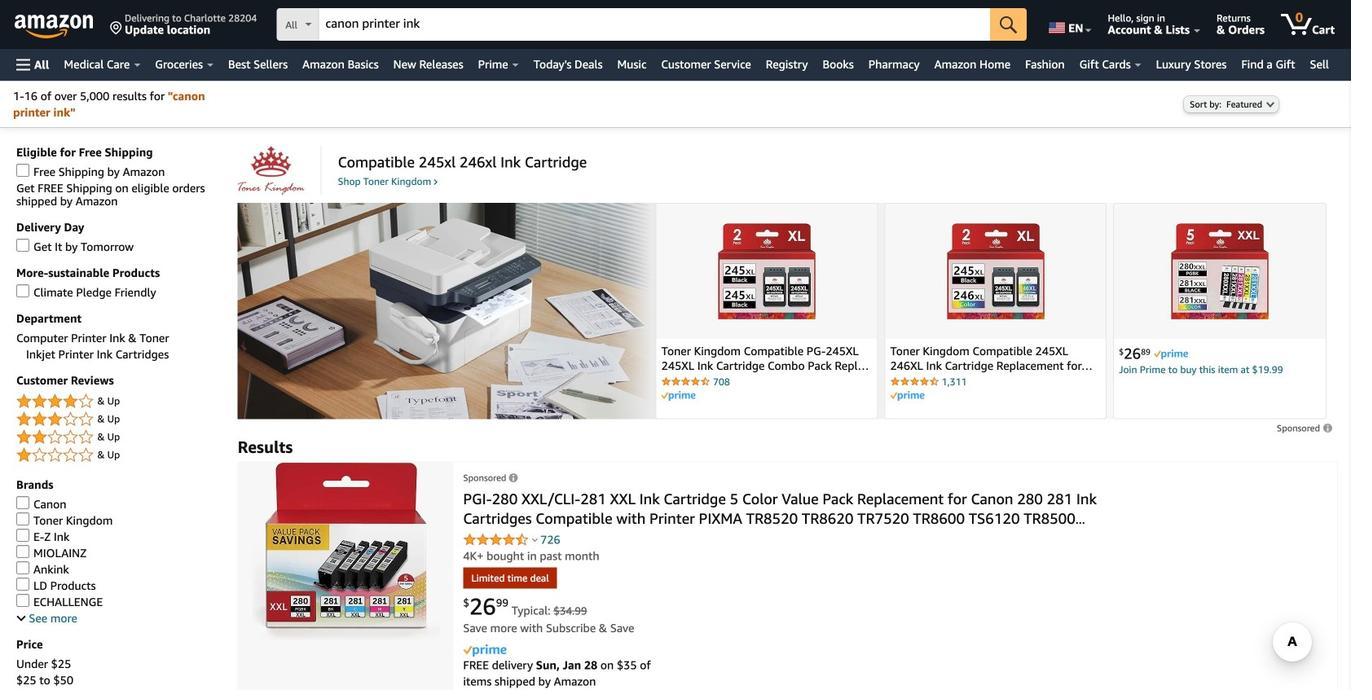 Task type: describe. For each thing, give the bounding box(es) containing it.
1 star & up element
[[16, 446, 221, 465]]

3 checkbox image from the top
[[16, 513, 29, 526]]

amazon prime image
[[463, 645, 506, 657]]

4 checkbox image from the top
[[16, 529, 29, 542]]

1 checkbox image from the top
[[16, 239, 29, 252]]

Search Amazon text field
[[319, 9, 990, 40]]

eligible for prime. image
[[890, 391, 925, 401]]

none submit inside search box
[[990, 8, 1027, 41]]

none search field inside navigation navigation
[[277, 8, 1027, 42]]

1 vertical spatial eligible for prime. image
[[661, 391, 696, 401]]



Task type: locate. For each thing, give the bounding box(es) containing it.
3 checkbox image from the top
[[16, 562, 29, 575]]

sponsored ad - pgi-280 xxl/cli-281 xxl ink cartridge 5 color value pack replacement for canon 280 281 ink cartridges compa... image
[[252, 462, 440, 640]]

2 checkbox image from the top
[[16, 284, 29, 297]]

4 checkbox image from the top
[[16, 578, 29, 591]]

0 vertical spatial eligible for prime. image
[[1154, 350, 1188, 359]]

2 stars & up element
[[16, 428, 221, 447]]

None search field
[[277, 8, 1027, 42]]

dropdown image
[[1267, 101, 1275, 108]]

5 checkbox image from the top
[[16, 594, 29, 607]]

popover image
[[532, 538, 538, 542]]

1 checkbox image from the top
[[16, 164, 29, 177]]

None submit
[[990, 8, 1027, 41]]

free delivery sun, jan 28 on $35 of items shipped by amazon element
[[463, 658, 651, 688]]

3 stars & up element
[[16, 410, 221, 429]]

amazon image
[[15, 15, 94, 39]]

1 horizontal spatial eligible for prime. image
[[1154, 350, 1188, 359]]

eligible for prime. image
[[1154, 350, 1188, 359], [661, 391, 696, 401]]

2 checkbox image from the top
[[16, 496, 29, 509]]

5 checkbox image from the top
[[16, 545, 29, 558]]

4 stars & up element
[[16, 392, 221, 412]]

0 horizontal spatial eligible for prime. image
[[661, 391, 696, 401]]

checkbox image
[[16, 164, 29, 177], [16, 284, 29, 297], [16, 562, 29, 575], [16, 578, 29, 591], [16, 594, 29, 607]]

checkbox image
[[16, 239, 29, 252], [16, 496, 29, 509], [16, 513, 29, 526], [16, 529, 29, 542], [16, 545, 29, 558]]

extender expand image
[[17, 612, 26, 622]]

navigation navigation
[[0, 0, 1351, 81]]



Task type: vqa. For each thing, say whether or not it's contained in the screenshot.
"submit" within the navigation navigation
yes



